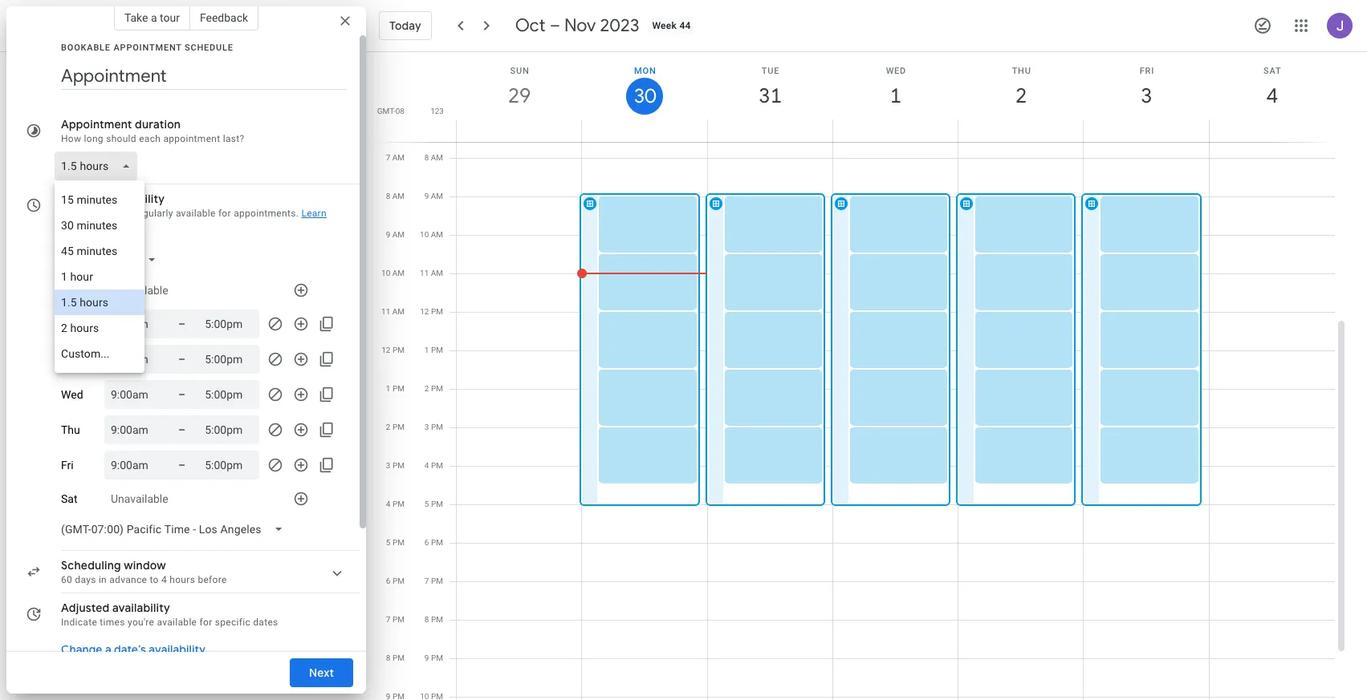 Task type: describe. For each thing, give the bounding box(es) containing it.
1 vertical spatial 1
[[425, 346, 429, 355]]

appointments.
[[234, 208, 299, 219]]

0 vertical spatial 3 pm
[[425, 423, 443, 432]]

– for fri
[[178, 459, 186, 472]]

Start time on Wednesdays text field
[[111, 385, 159, 405]]

sun 29
[[507, 66, 530, 109]]

0 vertical spatial 1 pm
[[425, 346, 443, 355]]

a for take
[[151, 11, 157, 24]]

7 am
[[386, 153, 405, 162]]

scheduling
[[61, 559, 121, 573]]

unavailable for sat
[[111, 493, 168, 506]]

0 horizontal spatial 5
[[386, 539, 391, 548]]

sun for sun 29
[[510, 66, 529, 76]]

9 pm
[[425, 654, 443, 663]]

0 vertical spatial you're
[[105, 208, 132, 219]]

tue for tue
[[61, 353, 79, 366]]

change
[[61, 643, 102, 658]]

Start time on Thursdays text field
[[111, 421, 159, 440]]

123
[[430, 107, 444, 116]]

1 horizontal spatial 5
[[425, 500, 429, 509]]

1 vertical spatial 2
[[425, 385, 429, 393]]

indicate
[[61, 617, 97, 629]]

general availability
[[61, 192, 165, 206]]

grid containing 29
[[373, 52, 1348, 701]]

End time on Thursdays text field
[[205, 421, 253, 440]]

1 horizontal spatial 8 pm
[[425, 616, 443, 625]]

1 horizontal spatial 8 am
[[424, 153, 443, 162]]

when
[[78, 208, 102, 219]]

last?
[[223, 133, 244, 145]]

0 vertical spatial 5 pm
[[425, 500, 443, 509]]

take
[[124, 11, 148, 24]]

1 vertical spatial 7 pm
[[386, 616, 405, 625]]

gmt-
[[377, 107, 396, 116]]

a for change
[[105, 643, 111, 658]]

mon for mon 30
[[634, 66, 656, 76]]

8 left 9 pm
[[386, 654, 391, 663]]

– for mon
[[178, 318, 186, 331]]

mon for mon
[[61, 318, 83, 331]]

times
[[100, 617, 125, 629]]

for inside adjusted availability indicate times you're available for specific dates
[[200, 617, 212, 629]]

2023
[[600, 14, 639, 37]]

0 horizontal spatial 8 pm
[[386, 654, 405, 663]]

1 horizontal spatial 10 am
[[420, 230, 443, 239]]

wed 1
[[886, 66, 906, 109]]

take a tour button
[[114, 5, 190, 31]]

sat 4
[[1264, 66, 1282, 109]]

wed for wed
[[61, 389, 83, 401]]

4 option from the top
[[55, 264, 145, 290]]

End time on Fridays text field
[[205, 456, 253, 475]]

regularly
[[134, 208, 173, 219]]

tue for tue 31
[[762, 66, 780, 76]]

1 horizontal spatial 10
[[420, 230, 429, 239]]

Add title text field
[[61, 64, 347, 88]]

feedback
[[200, 11, 248, 24]]

60
[[61, 575, 72, 586]]

today button
[[379, 6, 432, 45]]

tuesday, october 31 element
[[752, 78, 789, 115]]

window
[[124, 559, 166, 573]]

0 horizontal spatial 12 pm
[[382, 346, 405, 355]]

oct – nov 2023
[[515, 14, 639, 37]]

how
[[61, 133, 81, 145]]

44
[[680, 20, 691, 31]]

0 horizontal spatial 1 pm
[[386, 385, 405, 393]]

availability for general
[[107, 192, 165, 206]]

0 horizontal spatial 2
[[386, 423, 391, 432]]

0 horizontal spatial 12
[[382, 346, 391, 355]]

long
[[84, 133, 103, 145]]

– right oct
[[550, 14, 560, 37]]

1 vertical spatial 7
[[425, 577, 429, 586]]

4 column header
[[1209, 52, 1335, 142]]

you're inside adjusted availability indicate times you're available for specific dates
[[128, 617, 154, 629]]

2 vertical spatial 9
[[425, 654, 429, 663]]

End time on Wednesdays text field
[[205, 385, 253, 405]]

adjusted
[[61, 601, 110, 616]]

available inside adjusted availability indicate times you're available for specific dates
[[157, 617, 197, 629]]

monday, october 30, today element
[[627, 78, 663, 115]]

tour
[[160, 11, 180, 24]]

2 inside thu 2
[[1015, 83, 1026, 109]]

0 vertical spatial 9 am
[[424, 192, 443, 201]]

learn more
[[61, 208, 327, 232]]

1 vertical spatial 9
[[386, 230, 390, 239]]

scheduling window 60 days in advance to 4 hours before
[[61, 559, 227, 586]]

6 option from the top
[[55, 316, 145, 341]]

wed for wed 1
[[886, 66, 906, 76]]

0 horizontal spatial 4 pm
[[386, 500, 405, 509]]

0 horizontal spatial 10
[[381, 269, 390, 278]]

1 horizontal spatial 11 am
[[420, 269, 443, 278]]

sunday, october 29 element
[[501, 78, 538, 115]]

0 vertical spatial 7
[[386, 153, 390, 162]]

1 horizontal spatial 4 pm
[[425, 462, 443, 470]]

hours
[[170, 575, 195, 586]]

0 horizontal spatial 10 am
[[381, 269, 405, 278]]

1 vertical spatial 5 pm
[[386, 539, 405, 548]]

0 vertical spatial 6
[[425, 539, 429, 548]]

tue 31
[[758, 66, 781, 109]]

nov
[[564, 14, 596, 37]]

set when you're regularly available for appointments.
[[61, 208, 299, 219]]

feedback button
[[190, 5, 259, 31]]

dates
[[253, 617, 278, 629]]

oct
[[515, 14, 546, 37]]

2 vertical spatial 3
[[386, 462, 391, 470]]

before
[[198, 575, 227, 586]]

31
[[758, 83, 781, 109]]

1 vertical spatial 6
[[386, 577, 391, 586]]

0 horizontal spatial 6 pm
[[386, 577, 405, 586]]

wednesday, november 1 element
[[877, 78, 914, 115]]

2 option from the top
[[55, 213, 145, 238]]

1 vertical spatial 2 pm
[[386, 423, 405, 432]]

friday, november 3 element
[[1128, 78, 1165, 115]]

0 horizontal spatial 11 am
[[381, 307, 405, 316]]

0 horizontal spatial 1
[[386, 385, 391, 393]]

mon 30
[[633, 66, 656, 109]]



Task type: locate. For each thing, give the bounding box(es) containing it.
thu left start time on thursdays text box
[[61, 424, 80, 437]]

appointment
[[61, 117, 132, 132]]

1 horizontal spatial fri
[[1140, 66, 1155, 76]]

0 horizontal spatial sun
[[61, 284, 80, 297]]

5
[[425, 500, 429, 509], [386, 539, 391, 548]]

0 horizontal spatial 9 am
[[386, 230, 405, 239]]

8 pm
[[425, 616, 443, 625], [386, 654, 405, 663]]

30
[[633, 83, 655, 109]]

you're up change a date's availability at the left bottom of page
[[128, 617, 154, 629]]

0 horizontal spatial 11
[[381, 307, 390, 316]]

available right regularly
[[176, 208, 216, 219]]

3 column header
[[1083, 52, 1210, 142]]

specific
[[215, 617, 250, 629]]

sat inside the 4 column header
[[1264, 66, 1282, 76]]

2 horizontal spatial 1
[[889, 83, 901, 109]]

0 vertical spatial sun
[[510, 66, 529, 76]]

8 am right 7 am
[[424, 153, 443, 162]]

for left specific
[[200, 617, 212, 629]]

1 horizontal spatial a
[[151, 11, 157, 24]]

29
[[507, 83, 530, 109]]

availability down to on the bottom of the page
[[112, 601, 170, 616]]

each
[[139, 133, 161, 145]]

1 vertical spatial a
[[105, 643, 111, 658]]

1 horizontal spatial 3
[[425, 423, 429, 432]]

6
[[425, 539, 429, 548], [386, 577, 391, 586]]

in
[[99, 575, 107, 586]]

tue inside tue 31
[[762, 66, 780, 76]]

schedule
[[185, 43, 233, 53]]

availability inside adjusted availability indicate times you're available for specific dates
[[112, 601, 170, 616]]

3 pm
[[425, 423, 443, 432], [386, 462, 405, 470]]

tue left start time on tuesdays text field
[[61, 353, 79, 366]]

1 horizontal spatial for
[[218, 208, 231, 219]]

1 inside wed 1
[[889, 83, 901, 109]]

1 vertical spatial sun
[[61, 284, 80, 297]]

thursday, november 2 element
[[1003, 78, 1040, 115]]

1 vertical spatial 11
[[381, 307, 390, 316]]

fri inside 3 column header
[[1140, 66, 1155, 76]]

1 vertical spatial fri
[[61, 459, 74, 472]]

1 horizontal spatial thu
[[1012, 66, 1031, 76]]

change a date's availability button
[[55, 636, 212, 665]]

you're down general availability
[[105, 208, 132, 219]]

1 horizontal spatial 11
[[420, 269, 429, 278]]

wed left start time on wednesdays text box
[[61, 389, 83, 401]]

take a tour
[[124, 11, 180, 24]]

8
[[424, 153, 429, 162], [386, 192, 390, 201], [425, 616, 429, 625], [386, 654, 391, 663]]

1 vertical spatial 3
[[425, 423, 429, 432]]

1 vertical spatial 8 am
[[386, 192, 405, 201]]

mon inside "mon 30"
[[634, 66, 656, 76]]

1 horizontal spatial 12
[[420, 307, 429, 316]]

2 horizontal spatial 2
[[1015, 83, 1026, 109]]

unavailable down start time on fridays text field
[[111, 493, 168, 506]]

11
[[420, 269, 429, 278], [381, 307, 390, 316]]

thu
[[1012, 66, 1031, 76], [61, 424, 80, 437]]

0 vertical spatial 11 am
[[420, 269, 443, 278]]

None field
[[55, 152, 144, 181], [55, 515, 297, 544], [55, 152, 144, 181], [55, 515, 297, 544]]

tue up 31
[[762, 66, 780, 76]]

30 column header
[[581, 52, 708, 142]]

0 vertical spatial available
[[176, 208, 216, 219]]

adjusted availability indicate times you're available for specific dates
[[61, 601, 278, 629]]

0 horizontal spatial for
[[200, 617, 212, 629]]

sun inside sun 29
[[510, 66, 529, 76]]

appointment duration how long should each appointment last?
[[61, 117, 244, 145]]

0 horizontal spatial mon
[[61, 318, 83, 331]]

12
[[420, 307, 429, 316], [382, 346, 391, 355]]

31 column header
[[707, 52, 833, 142]]

to
[[150, 575, 159, 586]]

mon
[[634, 66, 656, 76], [61, 318, 83, 331]]

gmt-08
[[377, 107, 405, 116]]

4 inside sat 4
[[1266, 83, 1277, 109]]

wed inside 1 column header
[[886, 66, 906, 76]]

am
[[392, 153, 405, 162], [431, 153, 443, 162], [392, 192, 405, 201], [431, 192, 443, 201], [392, 230, 405, 239], [431, 230, 443, 239], [392, 269, 405, 278], [431, 269, 443, 278], [392, 307, 405, 316]]

1 vertical spatial wed
[[61, 389, 83, 401]]

days
[[75, 575, 96, 586]]

week 44
[[652, 20, 691, 31]]

sun for sun
[[61, 284, 80, 297]]

0 vertical spatial 4 pm
[[425, 462, 443, 470]]

0 vertical spatial wed
[[886, 66, 906, 76]]

11 am
[[420, 269, 443, 278], [381, 307, 405, 316]]

0 vertical spatial for
[[218, 208, 231, 219]]

0 vertical spatial 3
[[1140, 83, 1152, 109]]

0 vertical spatial fri
[[1140, 66, 1155, 76]]

Start time on Tuesdays text field
[[111, 350, 159, 369]]

End time on Tuesdays text field
[[205, 350, 253, 369]]

1 horizontal spatial 2
[[425, 385, 429, 393]]

appointment
[[163, 133, 220, 145]]

8 pm left 9 pm
[[386, 654, 405, 663]]

2 horizontal spatial 3
[[1140, 83, 1152, 109]]

2 unavailable from the top
[[111, 493, 168, 506]]

3 option from the top
[[55, 238, 145, 264]]

1 vertical spatial 1 pm
[[386, 385, 405, 393]]

for left appointments.
[[218, 208, 231, 219]]

– right start time on fridays text field
[[178, 459, 186, 472]]

1 vertical spatial 10 am
[[381, 269, 405, 278]]

1 vertical spatial thu
[[61, 424, 80, 437]]

0 vertical spatial 8 am
[[424, 153, 443, 162]]

0 vertical spatial 6 pm
[[425, 539, 443, 548]]

1 horizontal spatial 5 pm
[[425, 500, 443, 509]]

next button
[[290, 654, 353, 693]]

change a date's availability
[[61, 643, 206, 658]]

option
[[55, 187, 145, 213], [55, 213, 145, 238], [55, 238, 145, 264], [55, 264, 145, 290], [55, 290, 145, 316], [55, 316, 145, 341], [55, 341, 145, 367]]

sat for sat 4
[[1264, 66, 1282, 76]]

should
[[106, 133, 136, 145]]

1 vertical spatial you're
[[128, 617, 154, 629]]

fri for fri
[[61, 459, 74, 472]]

0 vertical spatial 12 pm
[[420, 307, 443, 316]]

2
[[1015, 83, 1026, 109], [425, 385, 429, 393], [386, 423, 391, 432]]

8 right 7 am
[[424, 153, 429, 162]]

sat for sat
[[61, 493, 77, 506]]

2 column header
[[958, 52, 1084, 142]]

a inside 'take a tour' button
[[151, 11, 157, 24]]

learn
[[301, 208, 327, 219]]

availability inside button
[[149, 643, 206, 658]]

mon up "monday, october 30, today" element
[[634, 66, 656, 76]]

general
[[61, 192, 104, 206]]

mon left start time on mondays text box on the top of page
[[61, 318, 83, 331]]

1 unavailable from the top
[[111, 284, 168, 297]]

1
[[889, 83, 901, 109], [425, 346, 429, 355], [386, 385, 391, 393]]

0 vertical spatial 5
[[425, 500, 429, 509]]

for
[[218, 208, 231, 219], [200, 617, 212, 629]]

bookable
[[61, 43, 111, 53]]

unavailable
[[111, 284, 168, 297], [111, 493, 168, 506]]

08
[[396, 107, 405, 116]]

fri left start time on fridays text field
[[61, 459, 74, 472]]

availability down adjusted availability indicate times you're available for specific dates
[[149, 643, 206, 658]]

0 horizontal spatial wed
[[61, 389, 83, 401]]

unavailable up start time on mondays text box on the top of page
[[111, 284, 168, 297]]

7
[[386, 153, 390, 162], [425, 577, 429, 586], [386, 616, 391, 625]]

0 horizontal spatial thu
[[61, 424, 80, 437]]

a left tour
[[151, 11, 157, 24]]

2 vertical spatial 7
[[386, 616, 391, 625]]

1 option from the top
[[55, 187, 145, 213]]

– right start time on thursdays text box
[[178, 424, 186, 437]]

1 vertical spatial 6 pm
[[386, 577, 405, 586]]

fri up friday, november 3 element
[[1140, 66, 1155, 76]]

thu inside "2" column header
[[1012, 66, 1031, 76]]

0 vertical spatial 10 am
[[420, 230, 443, 239]]

– right start time on wednesdays text box
[[178, 389, 186, 401]]

sun down the more
[[61, 284, 80, 297]]

thu up thursday, november 2 element
[[1012, 66, 1031, 76]]

1 column header
[[832, 52, 959, 142]]

0 vertical spatial 11
[[420, 269, 429, 278]]

8 am
[[424, 153, 443, 162], [386, 192, 405, 201]]

9 am
[[424, 192, 443, 201], [386, 230, 405, 239]]

date's
[[114, 643, 146, 658]]

advance
[[109, 575, 147, 586]]

sat up saturday, november 4 element on the right top
[[1264, 66, 1282, 76]]

0 vertical spatial 2 pm
[[425, 385, 443, 393]]

more
[[61, 221, 84, 232]]

sun
[[510, 66, 529, 76], [61, 284, 80, 297]]

a
[[151, 11, 157, 24], [105, 643, 111, 658]]

5 pm
[[425, 500, 443, 509], [386, 539, 405, 548]]

1 horizontal spatial 6
[[425, 539, 429, 548]]

wed up wednesday, november 1 element
[[886, 66, 906, 76]]

1 vertical spatial 3 pm
[[386, 462, 405, 470]]

1 horizontal spatial 6 pm
[[425, 539, 443, 548]]

Start time on Fridays text field
[[111, 456, 159, 475]]

1 horizontal spatial tue
[[762, 66, 780, 76]]

29 column header
[[456, 52, 582, 142]]

a inside the 'change a date's availability' button
[[105, 643, 111, 658]]

1 vertical spatial mon
[[61, 318, 83, 331]]

0 vertical spatial 7 pm
[[425, 577, 443, 586]]

1 horizontal spatial 7 pm
[[425, 577, 443, 586]]

8 am down 7 am
[[386, 192, 405, 201]]

4
[[1266, 83, 1277, 109], [425, 462, 429, 470], [386, 500, 391, 509], [161, 575, 167, 586]]

End time on Mondays text field
[[205, 315, 253, 334]]

week
[[652, 20, 677, 31]]

1 horizontal spatial 1
[[425, 346, 429, 355]]

0 vertical spatial 9
[[424, 192, 429, 201]]

0 vertical spatial 1
[[889, 83, 901, 109]]

0 vertical spatial mon
[[634, 66, 656, 76]]

– right start time on mondays text box on the top of page
[[178, 318, 186, 331]]

1 vertical spatial 4 pm
[[386, 500, 405, 509]]

1 vertical spatial sat
[[61, 493, 77, 506]]

1 horizontal spatial sat
[[1264, 66, 1282, 76]]

0 vertical spatial sat
[[1264, 66, 1282, 76]]

7 pm
[[425, 577, 443, 586], [386, 616, 405, 625]]

1 vertical spatial 10
[[381, 269, 390, 278]]

grid
[[373, 52, 1348, 701]]

thu for thu
[[61, 424, 80, 437]]

0 vertical spatial 8 pm
[[425, 616, 443, 625]]

saturday, november 4 element
[[1254, 78, 1291, 115]]

0 vertical spatial a
[[151, 11, 157, 24]]

1 vertical spatial unavailable
[[111, 493, 168, 506]]

8 up 9 pm
[[425, 616, 429, 625]]

1 pm
[[425, 346, 443, 355], [386, 385, 405, 393]]

5 option from the top
[[55, 290, 145, 316]]

availability
[[107, 192, 165, 206], [112, 601, 170, 616], [149, 643, 206, 658]]

0 horizontal spatial 8 am
[[386, 192, 405, 201]]

sat up "scheduling"
[[61, 493, 77, 506]]

bookable appointment schedule
[[61, 43, 233, 53]]

a left date's
[[105, 643, 111, 658]]

next
[[309, 666, 334, 681]]

– for tue
[[178, 353, 186, 366]]

available down hours
[[157, 617, 197, 629]]

1 vertical spatial tue
[[61, 353, 79, 366]]

availability for adjusted
[[112, 601, 170, 616]]

duration
[[135, 117, 181, 132]]

8 pm up 9 pm
[[425, 616, 443, 625]]

0 vertical spatial unavailable
[[111, 284, 168, 297]]

set
[[61, 208, 76, 219]]

3 inside fri 3
[[1140, 83, 1152, 109]]

10 am
[[420, 230, 443, 239], [381, 269, 405, 278]]

available
[[176, 208, 216, 219], [157, 617, 197, 629]]

0 horizontal spatial 3 pm
[[386, 462, 405, 470]]

fri for fri 3
[[1140, 66, 1155, 76]]

0 horizontal spatial a
[[105, 643, 111, 658]]

3
[[1140, 83, 1152, 109], [425, 423, 429, 432], [386, 462, 391, 470]]

9
[[424, 192, 429, 201], [386, 230, 390, 239], [425, 654, 429, 663]]

thu for thu 2
[[1012, 66, 1031, 76]]

1 vertical spatial for
[[200, 617, 212, 629]]

fri
[[1140, 66, 1155, 76], [61, 459, 74, 472]]

today
[[389, 18, 421, 33]]

– for wed
[[178, 389, 186, 401]]

4 inside scheduling window 60 days in advance to 4 hours before
[[161, 575, 167, 586]]

10
[[420, 230, 429, 239], [381, 269, 390, 278]]

Start time on Mondays text field
[[111, 315, 159, 334]]

1 horizontal spatial 12 pm
[[420, 307, 443, 316]]

appointment
[[114, 43, 182, 53]]

2 pm
[[425, 385, 443, 393], [386, 423, 405, 432]]

fri 3
[[1140, 66, 1155, 109]]

duration list box
[[55, 181, 145, 373]]

sun up 29
[[510, 66, 529, 76]]

unavailable for sun
[[111, 284, 168, 297]]

– right start time on tuesdays text field
[[178, 353, 186, 366]]

2 vertical spatial 2
[[386, 423, 391, 432]]

7 option from the top
[[55, 341, 145, 367]]

thu 2
[[1012, 66, 1031, 109]]

1 vertical spatial availability
[[112, 601, 170, 616]]

learn more link
[[61, 208, 327, 232]]

8 down 7 am
[[386, 192, 390, 201]]

0 horizontal spatial sat
[[61, 493, 77, 506]]

sat
[[1264, 66, 1282, 76], [61, 493, 77, 506]]

0 vertical spatial availability
[[107, 192, 165, 206]]

tue
[[762, 66, 780, 76], [61, 353, 79, 366]]

– for thu
[[178, 424, 186, 437]]

1 horizontal spatial 1 pm
[[425, 346, 443, 355]]

availability up regularly
[[107, 192, 165, 206]]



Task type: vqa. For each thing, say whether or not it's contained in the screenshot.


